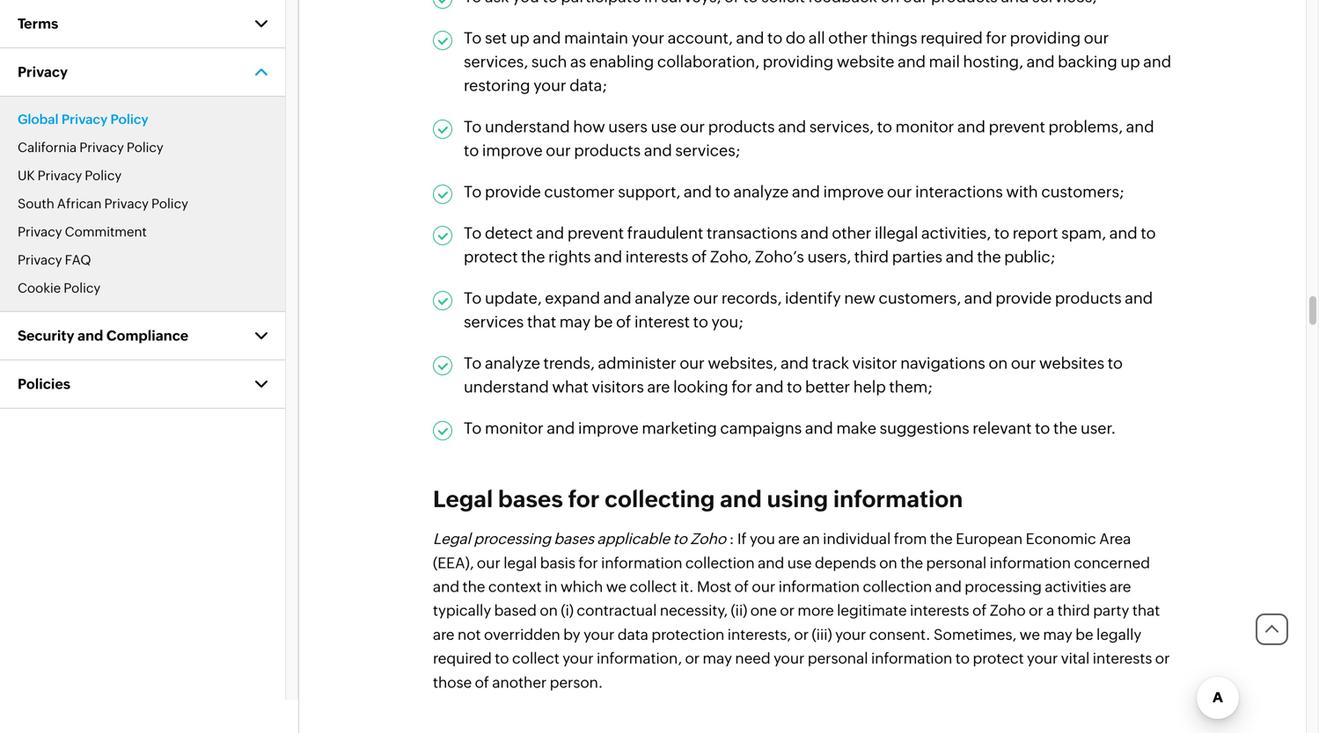 Task type: describe. For each thing, give the bounding box(es) containing it.
0 vertical spatial we
[[606, 579, 627, 596]]

restoring
[[464, 76, 530, 94]]

your up enabling
[[632, 29, 664, 47]]

such
[[531, 53, 567, 71]]

to down legal bases for collecting and using information
[[673, 531, 687, 548]]

to down website at the right of page
[[877, 118, 892, 136]]

collecting
[[605, 487, 715, 512]]

our up customer
[[546, 142, 571, 160]]

report
[[1013, 224, 1058, 242]]

on inside to analyze trends, administer our websites, and track visitor navigations on our websites to understand what visitors are looking for and to better help them;
[[989, 355, 1008, 373]]

use inside to understand how users use our products and services, to monitor and prevent problems, and to improve our products and services;
[[651, 118, 677, 136]]

monitor inside to understand how users use our products and services, to monitor and prevent problems, and to improve our products and services;
[[895, 118, 954, 136]]

or right one
[[780, 603, 795, 620]]

privacy up commitment
[[104, 196, 149, 212]]

of inside to detect and prevent fraudulent transactions and other illegal activities, to report spam, and to protect the rights and interests of zoho, zoho's users, third parties and the public;
[[692, 248, 707, 266]]

global
[[18, 112, 59, 127]]

it.
[[680, 579, 694, 596]]

navigations
[[900, 355, 985, 373]]

are down concerned
[[1110, 579, 1131, 596]]

do
[[786, 29, 805, 47]]

websites,
[[708, 355, 777, 373]]

improve inside to understand how users use our products and services, to monitor and prevent problems, and to improve our products and services;
[[482, 142, 543, 160]]

0 vertical spatial bases
[[498, 487, 563, 512]]

activities,
[[921, 224, 991, 242]]

:
[[729, 531, 734, 548]]

to right spam,
[[1141, 224, 1156, 242]]

our up one
[[752, 579, 776, 596]]

our inside to update, expand and analyze our records, identify new customers, and provide products and services that may be of interest to you;
[[693, 289, 718, 307]]

our inside to set up and maintain your account, and to do all other things required for providing our services, such as enabling collaboration, providing website and mail hosting, and backing up and restoring your data;
[[1084, 29, 1109, 47]]

required inside : if you are an individual from the european economic area (eea), our legal basis for information collection and use depends on the personal information concerned and the context in which we collect it. most of our information collection and processing activities are typically based on (i) contractual necessity, (ii) one or more legitimate interests of zoho or a third party that are not overridden by your data protection interests, or (iii) your consent. sometimes, we may be legally required to collect your information, or may need your personal information to protect your vital interests or those of another person.
[[433, 650, 492, 668]]

support,
[[618, 183, 681, 201]]

to for to monitor and improve marketing campaigns and make suggestions relevant to the user.
[[464, 420, 482, 438]]

legal
[[504, 555, 537, 572]]

to right the websites
[[1108, 355, 1123, 373]]

1 horizontal spatial collection
[[863, 579, 932, 596]]

california
[[18, 140, 77, 155]]

privacy up global
[[18, 64, 68, 80]]

of right those
[[475, 674, 489, 692]]

privacy down the south
[[18, 224, 62, 240]]

european
[[956, 531, 1023, 548]]

all
[[809, 29, 825, 47]]

spam,
[[1061, 224, 1106, 242]]

services, inside to set up and maintain your account, and to do all other things required for providing our services, such as enabling collaboration, providing website and mail hosting, and backing up and restoring your data;
[[464, 53, 528, 71]]

update,
[[485, 289, 542, 307]]

0 vertical spatial processing
[[474, 531, 551, 548]]

legal for legal bases for collecting and using information
[[433, 487, 493, 512]]

to up another
[[495, 650, 509, 668]]

with
[[1006, 183, 1038, 201]]

or left (iii)
[[794, 627, 809, 644]]

south african privacy policy
[[18, 196, 188, 212]]

1 vertical spatial bases
[[554, 531, 594, 548]]

other inside to set up and maintain your account, and to do all other things required for providing our services, such as enabling collaboration, providing website and mail hosting, and backing up and restoring your data;
[[828, 29, 868, 47]]

your left vital
[[1027, 650, 1058, 668]]

customers,
[[879, 289, 961, 307]]

be inside : if you are an individual from the european economic area (eea), our legal basis for information collection and use depends on the personal information concerned and the context in which we collect it. most of our information collection and processing activities are typically based on (i) contractual necessity, (ii) one or more legitimate interests of zoho or a third party that are not overridden by your data protection interests, or (iii) your consent. sometimes, we may be legally required to collect your information, or may need your personal information to protect your vital interests or those of another person.
[[1076, 627, 1094, 644]]

what
[[552, 378, 589, 396]]

zoho's
[[755, 248, 804, 266]]

the up typically
[[463, 579, 485, 596]]

to understand how users use our products and services, to monitor and prevent problems, and to improve our products and services;
[[464, 118, 1154, 160]]

data;
[[570, 76, 608, 94]]

to left better
[[787, 378, 802, 396]]

those
[[433, 674, 472, 692]]

uk privacy policy link
[[18, 168, 122, 183]]

third inside to detect and prevent fraudulent transactions and other illegal activities, to report spam, and to protect the rights and interests of zoho, zoho's users, third parties and the public;
[[854, 248, 889, 266]]

1 vertical spatial on
[[879, 555, 897, 572]]

required inside to set up and maintain your account, and to do all other things required for providing our services, such as enabling collaboration, providing website and mail hosting, and backing up and restoring your data;
[[921, 29, 983, 47]]

prevent inside to understand how users use our products and services, to monitor and prevent problems, and to improve our products and services;
[[989, 118, 1045, 136]]

problems,
[[1049, 118, 1123, 136]]

privacy commitment
[[18, 224, 147, 240]]

our up services;
[[680, 118, 705, 136]]

trends,
[[543, 355, 595, 373]]

privacy up cookie in the left top of the page
[[18, 253, 62, 268]]

user.
[[1081, 420, 1116, 438]]

administer
[[598, 355, 676, 373]]

records,
[[722, 289, 782, 307]]

public;
[[1004, 248, 1056, 266]]

of inside to update, expand and analyze our records, identify new customers, and provide products and services that may be of interest to you;
[[616, 313, 631, 331]]

policy for uk privacy policy
[[85, 168, 122, 183]]

our up illegal
[[887, 183, 912, 201]]

legal processing bases applicable to zoho
[[433, 531, 729, 548]]

to right relevant
[[1035, 420, 1050, 438]]

compliance
[[106, 328, 188, 344]]

need
[[735, 650, 771, 668]]

2 horizontal spatial improve
[[823, 183, 884, 201]]

enabling
[[589, 53, 654, 71]]

individual
[[823, 531, 891, 548]]

set
[[485, 29, 507, 47]]

parties
[[892, 248, 943, 266]]

zoho inside : if you are an individual from the european economic area (eea), our legal basis for information collection and use depends on the personal information concerned and the context in which we collect it. most of our information collection and processing activities are typically based on (i) contractual necessity, (ii) one or more legitimate interests of zoho or a third party that are not overridden by your data protection interests, or (iii) your consent. sometimes, we may be legally required to collect your information, or may need your personal information to protect your vital interests or those of another person.
[[990, 603, 1026, 620]]

1 vertical spatial collect
[[512, 650, 560, 668]]

1 vertical spatial personal
[[808, 650, 868, 668]]

policies link
[[0, 361, 285, 409]]

to monitor and improve marketing campaigns and make suggestions relevant to the user.
[[464, 420, 1116, 438]]

relevant
[[973, 420, 1032, 438]]

policy for global privacy policy
[[110, 112, 148, 127]]

privacy up california privacy policy
[[61, 112, 108, 127]]

use inside : if you are an individual from the european economic area (eea), our legal basis for information collection and use depends on the personal information concerned and the context in which we collect it. most of our information collection and processing activities are typically based on (i) contractual necessity, (ii) one or more legitimate interests of zoho or a third party that are not overridden by your data protection interests, or (iii) your consent. sometimes, we may be legally required to collect your information, or may need your personal information to protect your vital interests or those of another person.
[[787, 555, 812, 572]]

commitment
[[65, 224, 147, 240]]

website
[[837, 53, 894, 71]]

context
[[488, 579, 542, 596]]

basis
[[540, 555, 576, 572]]

visitors
[[592, 378, 644, 396]]

your down such
[[534, 76, 566, 94]]

2 vertical spatial interests
[[1093, 650, 1152, 668]]

to left report
[[994, 224, 1010, 242]]

new
[[844, 289, 876, 307]]

0 horizontal spatial providing
[[763, 53, 834, 71]]

another
[[492, 674, 547, 692]]

of up sometimes,
[[972, 603, 987, 620]]

to down services;
[[715, 183, 730, 201]]

for up legal processing bases applicable to zoho
[[568, 487, 600, 512]]

prevent inside to detect and prevent fraudulent transactions and other illegal activities, to report spam, and to protect the rights and interests of zoho, zoho's users, third parties and the public;
[[567, 224, 624, 242]]

economic
[[1026, 531, 1096, 548]]

zoho,
[[710, 248, 752, 266]]

if
[[737, 531, 747, 548]]

the right from
[[930, 531, 953, 548]]

to for to detect and prevent fraudulent transactions and other illegal activities, to report spam, and to protect the rights and interests of zoho, zoho's users, third parties and the public;
[[464, 224, 482, 242]]

of up (ii)
[[735, 579, 749, 596]]

global privacy policy
[[18, 112, 148, 127]]

0 horizontal spatial monitor
[[485, 420, 544, 438]]

0 horizontal spatial provide
[[485, 183, 541, 201]]

looking
[[673, 378, 728, 396]]

the left user. at the bottom of the page
[[1053, 420, 1077, 438]]

applicable
[[597, 531, 670, 548]]

interests inside to detect and prevent fraudulent transactions and other illegal activities, to report spam, and to protect the rights and interests of zoho, zoho's users, third parties and the public;
[[626, 248, 688, 266]]

your right need
[[774, 650, 805, 668]]

depends
[[815, 555, 876, 572]]

0 vertical spatial zoho
[[690, 531, 726, 548]]

typically
[[433, 603, 491, 620]]

your up person.
[[563, 650, 594, 668]]

privacy down california
[[38, 168, 82, 183]]

for inside to set up and maintain your account, and to do all other things required for providing our services, such as enabling collaboration, providing website and mail hosting, and backing up and restoring your data;
[[986, 29, 1007, 47]]

vital
[[1061, 650, 1090, 668]]

information down economic
[[990, 555, 1071, 572]]

detect
[[485, 224, 533, 242]]

overridden
[[484, 627, 560, 644]]

you
[[750, 531, 775, 548]]

using
[[767, 487, 828, 512]]

or left a
[[1029, 603, 1043, 620]]

terms link
[[0, 0, 285, 48]]

area
[[1099, 531, 1131, 548]]

privacy down global privacy policy link
[[79, 140, 124, 155]]

information down consent.
[[871, 650, 952, 668]]

the down from
[[900, 555, 923, 572]]

are inside to analyze trends, administer our websites, and track visitor navigations on our websites to understand what visitors are looking for and to better help them;
[[647, 378, 670, 396]]

(eea),
[[433, 555, 474, 572]]

cookie policy link
[[18, 281, 101, 296]]

customers;
[[1041, 183, 1125, 201]]

account,
[[668, 29, 733, 47]]

person.
[[550, 674, 603, 692]]

more
[[798, 603, 834, 620]]

0 vertical spatial up
[[510, 29, 530, 47]]



Task type: locate. For each thing, give the bounding box(es) containing it.
may inside to update, expand and analyze our records, identify new customers, and provide products and services that may be of interest to you;
[[560, 313, 591, 331]]

0 horizontal spatial up
[[510, 29, 530, 47]]

0 vertical spatial services,
[[464, 53, 528, 71]]

expand
[[545, 289, 600, 307]]

our up backing
[[1084, 29, 1109, 47]]

legally
[[1097, 627, 1142, 644]]

0 horizontal spatial collection
[[685, 555, 755, 572]]

marketing
[[642, 420, 717, 438]]

rights
[[548, 248, 591, 266]]

zoho left :
[[690, 531, 726, 548]]

0 horizontal spatial zoho
[[690, 531, 726, 548]]

to inside to set up and maintain your account, and to do all other things required for providing our services, such as enabling collaboration, providing website and mail hosting, and backing up and restoring your data;
[[767, 29, 783, 47]]

legitimate
[[837, 603, 907, 620]]

0 vertical spatial providing
[[1010, 29, 1081, 47]]

2 to from the top
[[464, 118, 482, 136]]

for up which
[[579, 555, 598, 572]]

african
[[57, 196, 102, 212]]

processing up legal
[[474, 531, 551, 548]]

improve down restoring
[[482, 142, 543, 160]]

to inside to analyze trends, administer our websites, and track visitor navigations on our websites to understand what visitors are looking for and to better help them;
[[464, 355, 482, 373]]

protect inside : if you are an individual from the european economic area (eea), our legal basis for information collection and use depends on the personal information concerned and the context in which we collect it. most of our information collection and processing activities are typically based on (i) contractual necessity, (ii) one or more legitimate interests of zoho or a third party that are not overridden by your data protection interests, or (iii) your consent. sometimes, we may be legally required to collect your information, or may need your personal information to protect your vital interests or those of another person.
[[973, 650, 1024, 668]]

1 horizontal spatial zoho
[[990, 603, 1026, 620]]

websites
[[1039, 355, 1105, 373]]

collect down overridden
[[512, 650, 560, 668]]

1 vertical spatial analyze
[[635, 289, 690, 307]]

understand
[[485, 118, 570, 136], [464, 378, 549, 396]]

1 horizontal spatial may
[[703, 650, 732, 668]]

zoho up sometimes,
[[990, 603, 1026, 620]]

other
[[828, 29, 868, 47], [832, 224, 872, 242]]

of left interest
[[616, 313, 631, 331]]

for down websites,
[[732, 378, 752, 396]]

interests up sometimes,
[[910, 603, 969, 620]]

of left the 'zoho,'
[[692, 248, 707, 266]]

users,
[[807, 248, 851, 266]]

0 vertical spatial may
[[560, 313, 591, 331]]

1 horizontal spatial processing
[[965, 579, 1042, 596]]

data
[[618, 627, 648, 644]]

up right "set"
[[510, 29, 530, 47]]

to down restoring
[[464, 142, 479, 160]]

information,
[[597, 650, 682, 668]]

0 horizontal spatial we
[[606, 579, 627, 596]]

to for to provide customer support, and to analyze and improve our interactions with customers;
[[464, 183, 482, 201]]

improve down visitors
[[578, 420, 639, 438]]

to provide customer support, and to analyze and improve our interactions with customers;
[[464, 183, 1125, 201]]

interests,
[[728, 627, 791, 644]]

0 vertical spatial third
[[854, 248, 889, 266]]

information up the more
[[779, 579, 860, 596]]

prevent
[[989, 118, 1045, 136], [567, 224, 624, 242]]

be up vital
[[1076, 627, 1094, 644]]

2 vertical spatial analyze
[[485, 355, 540, 373]]

monitor
[[895, 118, 954, 136], [485, 420, 544, 438]]

for up hosting, at top right
[[986, 29, 1007, 47]]

0 vertical spatial required
[[921, 29, 983, 47]]

collection up most
[[685, 555, 755, 572]]

1 vertical spatial zoho
[[990, 603, 1026, 620]]

transactions
[[707, 224, 797, 242]]

to for to set up and maintain your account, and to do all other things required for providing our services, such as enabling collaboration, providing website and mail hosting, and backing up and restoring your data;
[[464, 29, 482, 47]]

1 horizontal spatial required
[[921, 29, 983, 47]]

understand inside to analyze trends, administer our websites, and track visitor navigations on our websites to understand what visitors are looking for and to better help them;
[[464, 378, 549, 396]]

understand down restoring
[[485, 118, 570, 136]]

analyze up interest
[[635, 289, 690, 307]]

third right a
[[1058, 603, 1090, 620]]

1 legal from the top
[[433, 487, 493, 512]]

up
[[510, 29, 530, 47], [1121, 53, 1140, 71]]

1 horizontal spatial we
[[1020, 627, 1040, 644]]

services, down "set"
[[464, 53, 528, 71]]

1 vertical spatial collection
[[863, 579, 932, 596]]

we right sometimes,
[[1020, 627, 1040, 644]]

by
[[563, 627, 581, 644]]

a
[[1047, 603, 1055, 620]]

sometimes,
[[934, 627, 1017, 644]]

and
[[533, 29, 561, 47], [736, 29, 764, 47], [898, 53, 926, 71], [1027, 53, 1055, 71], [1143, 53, 1171, 71], [778, 118, 806, 136], [957, 118, 986, 136], [1126, 118, 1154, 136], [644, 142, 672, 160], [684, 183, 712, 201], [792, 183, 820, 201], [536, 224, 564, 242], [801, 224, 829, 242], [1109, 224, 1138, 242], [594, 248, 622, 266], [946, 248, 974, 266], [603, 289, 632, 307], [964, 289, 992, 307], [1125, 289, 1153, 307], [77, 328, 103, 344], [781, 355, 809, 373], [756, 378, 784, 396], [547, 420, 575, 438], [805, 420, 833, 438], [720, 487, 762, 512], [758, 555, 784, 572], [433, 579, 460, 596], [935, 579, 962, 596]]

on down from
[[879, 555, 897, 572]]

2 vertical spatial on
[[540, 603, 558, 620]]

may left need
[[703, 650, 732, 668]]

services, inside to understand how users use our products and services, to monitor and prevent problems, and to improve our products and services;
[[809, 118, 874, 136]]

to left you;
[[693, 313, 708, 331]]

to down sometimes,
[[955, 650, 970, 668]]

understand left what
[[464, 378, 549, 396]]

providing up backing
[[1010, 29, 1081, 47]]

1 horizontal spatial collect
[[630, 579, 677, 596]]

california privacy policy link
[[18, 140, 163, 155]]

protect down detect
[[464, 248, 518, 266]]

information up from
[[833, 487, 963, 512]]

4 to from the top
[[464, 224, 482, 242]]

collection
[[685, 555, 755, 572], [863, 579, 932, 596]]

an
[[803, 531, 820, 548]]

1 horizontal spatial improve
[[578, 420, 639, 438]]

2 vertical spatial may
[[703, 650, 732, 668]]

fraudulent
[[627, 224, 703, 242]]

0 vertical spatial collection
[[685, 555, 755, 572]]

for
[[986, 29, 1007, 47], [732, 378, 752, 396], [568, 487, 600, 512], [579, 555, 598, 572]]

0 vertical spatial analyze
[[733, 183, 789, 201]]

interest
[[634, 313, 690, 331]]

personal
[[926, 555, 987, 572], [808, 650, 868, 668]]

2 horizontal spatial on
[[989, 355, 1008, 373]]

0 vertical spatial on
[[989, 355, 1008, 373]]

identify
[[785, 289, 841, 307]]

use
[[651, 118, 677, 136], [787, 555, 812, 572]]

prevent up with
[[989, 118, 1045, 136]]

legal for legal processing bases applicable to zoho
[[433, 531, 471, 548]]

security and compliance
[[18, 328, 188, 344]]

are left not
[[433, 627, 455, 644]]

: if you are an individual from the european economic area (eea), our legal basis for information collection and use depends on the personal information concerned and the context in which we collect it. most of our information collection and processing activities are typically based on (i) contractual necessity, (ii) one or more legitimate interests of zoho or a third party that are not overridden by your data protection interests, or (iii) your consent. sometimes, we may be legally required to collect your information, or may need your personal information to protect your vital interests or those of another person.
[[433, 531, 1170, 692]]

uk privacy policy
[[18, 168, 122, 183]]

0 vertical spatial use
[[651, 118, 677, 136]]

1 horizontal spatial be
[[1076, 627, 1094, 644]]

1 to from the top
[[464, 29, 482, 47]]

that down update,
[[527, 313, 556, 331]]

products up services;
[[708, 118, 775, 136]]

understand inside to understand how users use our products and services, to monitor and prevent problems, and to improve our products and services;
[[485, 118, 570, 136]]

(iii)
[[812, 627, 832, 644]]

be inside to update, expand and analyze our records, identify new customers, and provide products and services that may be of interest to you;
[[594, 313, 613, 331]]

products
[[708, 118, 775, 136], [574, 142, 641, 160], [1055, 289, 1122, 307]]

to for to understand how users use our products and services, to monitor and prevent problems, and to improve our products and services;
[[464, 118, 482, 136]]

0 vertical spatial other
[[828, 29, 868, 47]]

0 vertical spatial legal
[[433, 487, 493, 512]]

use right users
[[651, 118, 677, 136]]

0 horizontal spatial use
[[651, 118, 677, 136]]

privacy faq
[[18, 253, 91, 268]]

uk
[[18, 168, 35, 183]]

policy for california privacy policy
[[127, 140, 163, 155]]

2 horizontal spatial products
[[1055, 289, 1122, 307]]

1 vertical spatial required
[[433, 650, 492, 668]]

7 to from the top
[[464, 420, 482, 438]]

products down spam,
[[1055, 289, 1122, 307]]

0 vertical spatial understand
[[485, 118, 570, 136]]

(ii)
[[731, 603, 747, 620]]

analyze inside to analyze trends, administer our websites, and track visitor navigations on our websites to understand what visitors are looking for and to better help them;
[[485, 355, 540, 373]]

1 horizontal spatial up
[[1121, 53, 1140, 71]]

we up contractual on the left
[[606, 579, 627, 596]]

1 vertical spatial products
[[574, 142, 641, 160]]

1 horizontal spatial on
[[879, 555, 897, 572]]

0 horizontal spatial be
[[594, 313, 613, 331]]

them;
[[889, 378, 933, 396]]

0 vertical spatial prevent
[[989, 118, 1045, 136]]

1 vertical spatial we
[[1020, 627, 1040, 644]]

1 vertical spatial providing
[[763, 53, 834, 71]]

1 vertical spatial use
[[787, 555, 812, 572]]

0 horizontal spatial analyze
[[485, 355, 540, 373]]

0 horizontal spatial services,
[[464, 53, 528, 71]]

2 vertical spatial improve
[[578, 420, 639, 438]]

that inside : if you are an individual from the european economic area (eea), our legal basis for information collection and use depends on the personal information concerned and the context in which we collect it. most of our information collection and processing activities are typically based on (i) contractual necessity, (ii) one or more legitimate interests of zoho or a third party that are not overridden by your data protection interests, or (iii) your consent. sometimes, we may be legally required to collect your information, or may need your personal information to protect your vital interests or those of another person.
[[1132, 603, 1160, 620]]

your
[[632, 29, 664, 47], [534, 76, 566, 94], [584, 627, 615, 644], [835, 627, 866, 644], [563, 650, 594, 668], [774, 650, 805, 668], [1027, 650, 1058, 668]]

1 vertical spatial services,
[[809, 118, 874, 136]]

interactions
[[915, 183, 1003, 201]]

are
[[647, 378, 670, 396], [778, 531, 800, 548], [1110, 579, 1131, 596], [433, 627, 455, 644]]

to update, expand and analyze our records, identify new customers, and provide products and services that may be of interest to you;
[[464, 289, 1153, 331]]

processing inside : if you are an individual from the european economic area (eea), our legal basis for information collection and use depends on the personal information concerned and the context in which we collect it. most of our information collection and processing activities are typically based on (i) contractual necessity, (ii) one or more legitimate interests of zoho or a third party that are not overridden by your data protection interests, or (iii) your consent. sometimes, we may be legally required to collect your information, or may need your personal information to protect your vital interests or those of another person.
[[965, 579, 1042, 596]]

your right (iii)
[[835, 627, 866, 644]]

necessity,
[[660, 603, 728, 620]]

use down an
[[787, 555, 812, 572]]

6 to from the top
[[464, 355, 482, 373]]

that
[[527, 313, 556, 331], [1132, 603, 1160, 620]]

0 vertical spatial collect
[[630, 579, 677, 596]]

your right by
[[584, 627, 615, 644]]

to inside to update, expand and analyze our records, identify new customers, and provide products and services that may be of interest to you;
[[464, 289, 482, 307]]

1 vertical spatial may
[[1043, 627, 1073, 644]]

suggestions
[[880, 420, 969, 438]]

3 to from the top
[[464, 183, 482, 201]]

to inside to update, expand and analyze our records, identify new customers, and provide products and services that may be of interest to you;
[[693, 313, 708, 331]]

to inside to understand how users use our products and services, to monitor and prevent problems, and to improve our products and services;
[[464, 118, 482, 136]]

protect down sometimes,
[[973, 650, 1024, 668]]

the down detect
[[521, 248, 545, 266]]

cookie policy
[[18, 281, 101, 296]]

0 vertical spatial improve
[[482, 142, 543, 160]]

to inside to detect and prevent fraudulent transactions and other illegal activities, to report spam, and to protect the rights and interests of zoho, zoho's users, third parties and the public;
[[464, 224, 482, 242]]

to for to update, expand and analyze our records, identify new customers, and provide products and services that may be of interest to you;
[[464, 289, 482, 307]]

things
[[871, 29, 917, 47]]

1 vertical spatial up
[[1121, 53, 1140, 71]]

monitor down trends,
[[485, 420, 544, 438]]

you;
[[712, 313, 744, 331]]

are down "administer"
[[647, 378, 670, 396]]

1 horizontal spatial provide
[[996, 289, 1052, 307]]

help
[[853, 378, 886, 396]]

1 vertical spatial prevent
[[567, 224, 624, 242]]

collect
[[630, 579, 677, 596], [512, 650, 560, 668]]

campaigns
[[720, 420, 802, 438]]

1 horizontal spatial third
[[1058, 603, 1090, 620]]

bases up basis
[[554, 531, 594, 548]]

improve up illegal
[[823, 183, 884, 201]]

0 vertical spatial personal
[[926, 555, 987, 572]]

not
[[458, 627, 481, 644]]

1 vertical spatial third
[[1058, 603, 1090, 620]]

0 vertical spatial protect
[[464, 248, 518, 266]]

to detect and prevent fraudulent transactions and other illegal activities, to report spam, and to protect the rights and interests of zoho, zoho's users, third parties and the public;
[[464, 224, 1156, 266]]

0 vertical spatial interests
[[626, 248, 688, 266]]

1 horizontal spatial services,
[[809, 118, 874, 136]]

1 vertical spatial that
[[1132, 603, 1160, 620]]

on left "(i)"
[[540, 603, 558, 620]]

other up users, at the right of the page
[[832, 224, 872, 242]]

2 vertical spatial products
[[1055, 289, 1122, 307]]

most
[[697, 579, 732, 596]]

0 horizontal spatial protect
[[464, 248, 518, 266]]

global privacy policy link
[[18, 112, 148, 127]]

up right backing
[[1121, 53, 1140, 71]]

0 vertical spatial provide
[[485, 183, 541, 201]]

the down activities,
[[977, 248, 1001, 266]]

our left legal
[[477, 555, 501, 572]]

to inside to set up and maintain your account, and to do all other things required for providing our services, such as enabling collaboration, providing website and mail hosting, and backing up and restoring your data;
[[464, 29, 482, 47]]

1 horizontal spatial analyze
[[635, 289, 690, 307]]

1 vertical spatial other
[[832, 224, 872, 242]]

and inside the security and compliance link
[[77, 328, 103, 344]]

1 horizontal spatial use
[[787, 555, 812, 572]]

1 vertical spatial legal
[[433, 531, 471, 548]]

for inside to analyze trends, administer our websites, and track visitor navigations on our websites to understand what visitors are looking for and to better help them;
[[732, 378, 752, 396]]

1 vertical spatial be
[[1076, 627, 1094, 644]]

as
[[570, 53, 586, 71]]

provide inside to update, expand and analyze our records, identify new customers, and provide products and services that may be of interest to you;
[[996, 289, 1052, 307]]

required up 'mail'
[[921, 29, 983, 47]]

5 to from the top
[[464, 289, 482, 307]]

from
[[894, 531, 927, 548]]

that inside to update, expand and analyze our records, identify new customers, and provide products and services that may be of interest to you;
[[527, 313, 556, 331]]

1 horizontal spatial interests
[[910, 603, 969, 620]]

are left an
[[778, 531, 800, 548]]

services,
[[464, 53, 528, 71], [809, 118, 874, 136]]

analyze inside to update, expand and analyze our records, identify new customers, and provide products and services that may be of interest to you;
[[635, 289, 690, 307]]

products inside to update, expand and analyze our records, identify new customers, and provide products and services that may be of interest to you;
[[1055, 289, 1122, 307]]

to for to analyze trends, administer our websites, and track visitor navigations on our websites to understand what visitors are looking for and to better help them;
[[464, 355, 482, 373]]

bases up legal processing bases applicable to zoho
[[498, 487, 563, 512]]

on right navigations
[[989, 355, 1008, 373]]

0 vertical spatial monitor
[[895, 118, 954, 136]]

0 vertical spatial products
[[708, 118, 775, 136]]

0 horizontal spatial improve
[[482, 142, 543, 160]]

to left do
[[767, 29, 783, 47]]

may down expand
[[560, 313, 591, 331]]

personal down (iii)
[[808, 650, 868, 668]]

privacy commitment link
[[18, 224, 147, 240]]

providing
[[1010, 29, 1081, 47], [763, 53, 834, 71]]

0 horizontal spatial products
[[574, 142, 641, 160]]

2 horizontal spatial analyze
[[733, 183, 789, 201]]

activities
[[1045, 579, 1107, 596]]

third
[[854, 248, 889, 266], [1058, 603, 1090, 620]]

our up looking
[[680, 355, 705, 373]]

may down a
[[1043, 627, 1073, 644]]

1 vertical spatial interests
[[910, 603, 969, 620]]

processing down european
[[965, 579, 1042, 596]]

or down protection
[[685, 650, 700, 668]]

0 horizontal spatial on
[[540, 603, 558, 620]]

collection up the legitimate
[[863, 579, 932, 596]]

other inside to detect and prevent fraudulent transactions and other illegal activities, to report spam, and to protect the rights and interests of zoho, zoho's users, third parties and the public;
[[832, 224, 872, 242]]

0 horizontal spatial personal
[[808, 650, 868, 668]]

third inside : if you are an individual from the european economic area (eea), our legal basis for information collection and use depends on the personal information concerned and the context in which we collect it. most of our information collection and processing activities are typically based on (i) contractual necessity, (ii) one or more legitimate interests of zoho or a third party that are not overridden by your data protection interests, or (iii) your consent. sometimes, we may be legally required to collect your information, or may need your personal information to protect your vital interests or those of another person.
[[1058, 603, 1090, 620]]

better
[[805, 378, 850, 396]]

1 horizontal spatial personal
[[926, 555, 987, 572]]

users
[[608, 118, 648, 136]]

interests down fraudulent
[[626, 248, 688, 266]]

other up website at the right of page
[[828, 29, 868, 47]]

0 horizontal spatial processing
[[474, 531, 551, 548]]

1 horizontal spatial monitor
[[895, 118, 954, 136]]

or right vital
[[1155, 650, 1170, 668]]

interests down 'legally'
[[1093, 650, 1152, 668]]

1 horizontal spatial prevent
[[989, 118, 1045, 136]]

0 horizontal spatial third
[[854, 248, 889, 266]]

0 horizontal spatial required
[[433, 650, 492, 668]]

analyze down services
[[485, 355, 540, 373]]

1 horizontal spatial products
[[708, 118, 775, 136]]

required down not
[[433, 650, 492, 668]]

third down illegal
[[854, 248, 889, 266]]

based
[[494, 603, 537, 620]]

protect inside to detect and prevent fraudulent transactions and other illegal activities, to report spam, and to protect the rights and interests of zoho, zoho's users, third parties and the public;
[[464, 248, 518, 266]]

to
[[464, 29, 482, 47], [464, 118, 482, 136], [464, 183, 482, 201], [464, 224, 482, 242], [464, 289, 482, 307], [464, 355, 482, 373], [464, 420, 482, 438]]

products down how
[[574, 142, 641, 160]]

2 horizontal spatial interests
[[1093, 650, 1152, 668]]

to analyze trends, administer our websites, and track visitor navigations on our websites to understand what visitors are looking for and to better help them;
[[464, 355, 1123, 396]]

information down applicable
[[601, 555, 682, 572]]

0 vertical spatial that
[[527, 313, 556, 331]]

1 horizontal spatial that
[[1132, 603, 1160, 620]]

collaboration,
[[657, 53, 760, 71]]

1 horizontal spatial protect
[[973, 650, 1024, 668]]

make
[[836, 420, 877, 438]]

our left the websites
[[1011, 355, 1036, 373]]

provide up detect
[[485, 183, 541, 201]]

california privacy policy
[[18, 140, 163, 155]]

for inside : if you are an individual from the european economic area (eea), our legal basis for information collection and use depends on the personal information concerned and the context in which we collect it. most of our information collection and processing activities are typically based on (i) contractual necessity, (ii) one or more legitimate interests of zoho or a third party that are not overridden by your data protection interests, or (iii) your consent. sometimes, we may be legally required to collect your information, or may need your personal information to protect your vital interests or those of another person.
[[579, 555, 598, 572]]

our up you;
[[693, 289, 718, 307]]

1 vertical spatial understand
[[464, 378, 549, 396]]

backing
[[1058, 53, 1117, 71]]

information
[[833, 487, 963, 512], [601, 555, 682, 572], [990, 555, 1071, 572], [779, 579, 860, 596], [871, 650, 952, 668]]

analyze up transactions
[[733, 183, 789, 201]]

2 legal from the top
[[433, 531, 471, 548]]

one
[[750, 603, 777, 620]]

illegal
[[875, 224, 918, 242]]



Task type: vqa. For each thing, say whether or not it's contained in the screenshot.
bottommost the suite
no



